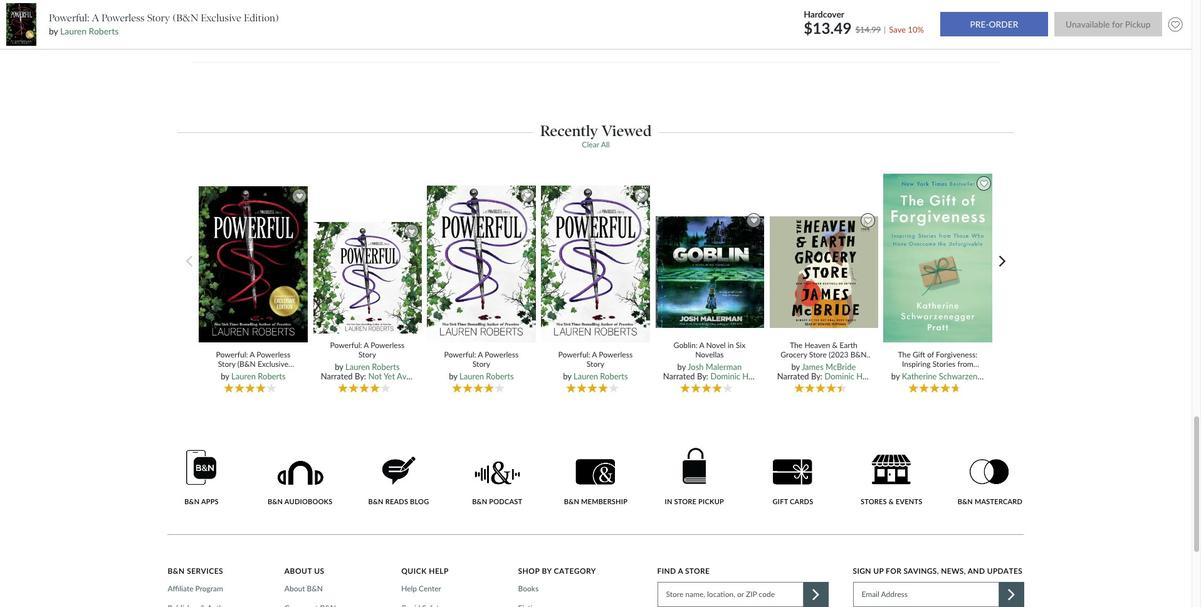 Task type: locate. For each thing, give the bounding box(es) containing it.
help
[[429, 567, 449, 576], [401, 584, 417, 594]]

b&n for b&n apps
[[184, 497, 200, 505]]

news,
[[941, 567, 966, 576]]

help center
[[401, 584, 441, 594]]

by: left not
[[355, 371, 366, 381]]

1 dominic hoffman link from the left
[[711, 371, 774, 381]]

powerful: a powerless story by lauren roberts narrated by: not yet available
[[321, 341, 429, 381]]

lauren
[[60, 26, 87, 36], [346, 362, 370, 372], [231, 371, 256, 381], [460, 371, 484, 381], [574, 371, 598, 381]]

None submit
[[941, 12, 1049, 37], [1055, 12, 1163, 37], [941, 12, 1049, 37], [1055, 12, 1163, 37]]

of right gift
[[928, 350, 934, 359]]

josh
[[688, 362, 704, 372]]

2 horizontal spatial narrated
[[778, 371, 809, 381]]

powerful: inside powerful: a powerless story (b&n exclusive edition)
[[216, 350, 248, 359]]

0 vertical spatial about
[[285, 567, 312, 576]]

0 vertical spatial (b&n
[[173, 12, 198, 24]]

b&n for b&n membership
[[564, 497, 580, 505]]

1 vertical spatial &
[[889, 497, 894, 505]]

roberts inside powerful: a powerless story (b&n exclusive edition) by lauren roberts
[[89, 26, 119, 36]]

who
[[931, 369, 948, 379]]

0 horizontal spatial of
[[815, 360, 822, 369]]

b&n for b&n mastercard
[[958, 497, 973, 505]]

lauren roberts link inside powerful: a powerless story (b&n exclusive edition) element
[[231, 371, 286, 381]]

b&n reads blog
[[368, 497, 429, 505]]

by
[[49, 26, 58, 36], [335, 362, 343, 372], [678, 362, 686, 372], [792, 362, 800, 372], [221, 371, 229, 381], [449, 371, 458, 381], [563, 371, 572, 381], [892, 371, 900, 381]]

dominic hoffman link
[[711, 371, 774, 381], [825, 371, 888, 381]]

2 powerful: a powerless story by lauren roberts from the left
[[558, 350, 633, 381]]

sign up for savings, news, and updates
[[853, 567, 1023, 576]]

dominic hoffman link inside the "the heaven & earth grocery store (2023 b&n book of the year)" element
[[825, 371, 888, 381]]

0 horizontal spatial by:
[[355, 371, 366, 381]]

about
[[285, 567, 312, 576], [285, 584, 305, 594]]

the inside the heaven & earth grocery store (2023 b&n book of the year)
[[790, 341, 803, 350]]

1 about from the top
[[285, 567, 312, 576]]

powerful: a powerless story by lauren roberts for the middle powerful: a powerless story link
[[444, 350, 519, 381]]

powerless
[[102, 12, 145, 24], [371, 341, 405, 350], [257, 350, 291, 359], [485, 350, 519, 359], [599, 350, 633, 359]]

earth
[[840, 341, 858, 350]]

exclusive inside powerful: a powerless story (b&n exclusive edition)
[[258, 360, 289, 369]]

store inside the heaven & earth grocery store (2023 b&n book of the year)
[[809, 350, 827, 360]]

goblin: a novel in six novellas element
[[655, 210, 774, 395]]

about b&n
[[285, 584, 323, 594]]

b&n for b&n services
[[168, 567, 185, 576]]

0 horizontal spatial (b&n
[[173, 12, 198, 24]]

powerless inside powerful: a powerless story by lauren roberts narrated by: not yet available
[[371, 341, 405, 350]]

recently
[[540, 122, 598, 140]]

powerful: a powerless story (b&n exclusive edition) link
[[207, 350, 300, 379]]

lauren roberts link
[[60, 26, 119, 36], [346, 362, 400, 372], [231, 371, 286, 381], [460, 371, 514, 381], [574, 371, 628, 381]]

powerful: a powerless story by lauren roberts
[[444, 350, 519, 381], [558, 350, 633, 381]]

(b&n
[[173, 12, 198, 24], [238, 360, 256, 369]]

find
[[658, 567, 676, 576]]

lauren inside powerful: a powerless story by lauren roberts narrated by: not yet available
[[346, 362, 370, 372]]

podcast
[[489, 497, 523, 505]]

services
[[187, 567, 223, 576]]

b&n left reads
[[368, 497, 384, 505]]

1 horizontal spatial (b&n
[[238, 360, 256, 369]]

store
[[675, 497, 697, 505]]

exclusive inside powerful: a powerless story (b&n exclusive edition) by lauren roberts
[[201, 12, 241, 24]]

the gift of forgiveness: inspiring stories from those who have overcome the unforgivable link
[[892, 350, 985, 388]]

stores & events link
[[858, 455, 926, 506]]

1 powerful: a powerless story by lauren roberts from the left
[[444, 350, 519, 381]]

by: down novellas at the right bottom of page
[[697, 371, 709, 381]]

narrated inside by james mcbride narrated by: dominic hoffman
[[778, 371, 809, 381]]

b&n down the earth
[[851, 350, 867, 360]]

0 horizontal spatial help
[[401, 584, 417, 594]]

0 vertical spatial &
[[832, 341, 838, 350]]

2 by: from the left
[[697, 371, 709, 381]]

b&n mastercard
[[958, 497, 1023, 505]]

b&n podcast
[[472, 497, 523, 505]]

2 dominic hoffman link from the left
[[825, 371, 888, 381]]

dominic down novellas at the right bottom of page
[[711, 371, 741, 381]]

0 horizontal spatial &
[[832, 341, 838, 350]]

1 horizontal spatial the
[[898, 350, 911, 359]]

the inside the gift of forgiveness: inspiring stories from those who have overcome the unforgivable
[[929, 379, 940, 388]]

edition) for powerful: a powerless story (b&n exclusive edition)
[[241, 369, 266, 379]]

a inside powerful: a powerless story by lauren roberts narrated by: not yet available
[[364, 341, 369, 350]]

0 vertical spatial exclusive
[[201, 12, 241, 24]]

1 by: from the left
[[355, 371, 366, 381]]

hoffman inside by james mcbride narrated by: dominic hoffman
[[857, 371, 888, 381]]

b&n left apps
[[184, 497, 200, 505]]

1 horizontal spatial hoffman
[[857, 371, 888, 381]]

1 horizontal spatial by:
[[697, 371, 709, 381]]

story inside powerful: a powerless story by lauren roberts narrated by: not yet available
[[359, 350, 376, 360]]

powerful: a powerless story link
[[321, 341, 414, 360], [435, 350, 528, 369], [549, 350, 642, 369]]

0 horizontal spatial the
[[824, 360, 835, 369]]

the heaven & earth grocery store (2023 b&n book of the year) element
[[769, 210, 888, 395]]

by katherine schwarzenegger
[[892, 371, 998, 381]]

view details image for goblin: a novel in six novellas link
[[655, 216, 768, 328]]

affiliate program link
[[168, 584, 227, 594]]

(b&n inside powerful: a powerless story (b&n exclusive edition)
[[238, 360, 256, 369]]

a for the middle powerful: a powerless story link view details image
[[478, 350, 483, 359]]

dominic hoffman link for josh malerman
[[711, 371, 774, 381]]

edition) inside powerful: a powerless story (b&n exclusive edition) by lauren roberts
[[244, 12, 279, 24]]

dominic hoffman link inside goblin: a novel in six novellas element
[[711, 371, 774, 381]]

0 horizontal spatial powerful: a powerless story by lauren roberts
[[444, 350, 519, 381]]

help up center
[[429, 567, 449, 576]]

goblin: a novel in six novellas link
[[663, 341, 756, 360]]

story inside powerful: a powerless story (b&n exclusive edition) by lauren roberts
[[147, 12, 170, 24]]

b&n inside b&n reads blog link
[[368, 497, 384, 505]]

powerful: a powerless story (b&n exclusive edition) image
[[6, 3, 37, 46]]

2 dominic from the left
[[825, 371, 855, 381]]

savings,
[[904, 567, 939, 576]]

2 horizontal spatial powerful: a powerless story link
[[549, 350, 642, 369]]

exclusive for powerful: a powerless story (b&n exclusive edition)
[[258, 360, 289, 369]]

narrated left not
[[321, 371, 353, 381]]

view details image inside the "the heaven & earth grocery store (2023 b&n book of the year)" element
[[769, 216, 882, 328]]

store right a
[[685, 567, 710, 576]]

1 narrated from the left
[[321, 371, 353, 381]]

by: inside by james mcbride narrated by: dominic hoffman
[[811, 371, 823, 381]]

the
[[824, 360, 835, 369], [929, 379, 940, 388]]

&
[[832, 341, 838, 350], [889, 497, 894, 505]]

lauren roberts link for view details image for right powerful: a powerless story link
[[574, 371, 628, 381]]

story
[[147, 12, 170, 24], [359, 350, 376, 360], [218, 360, 236, 369], [473, 360, 490, 369], [587, 360, 605, 369]]

narrated
[[321, 371, 353, 381], [663, 371, 695, 381], [778, 371, 809, 381]]

b&n up affiliate
[[168, 567, 185, 576]]

2 narrated from the left
[[663, 371, 695, 381]]

0 horizontal spatial dominic
[[711, 371, 741, 381]]

0 horizontal spatial dominic hoffman link
[[711, 371, 774, 381]]

(b&n inside powerful: a powerless story (b&n exclusive edition) by lauren roberts
[[173, 12, 198, 24]]

1 vertical spatial edition)
[[241, 369, 266, 379]]

3 by: from the left
[[811, 371, 823, 381]]

0 horizontal spatial exclusive
[[201, 12, 241, 24]]

book
[[795, 360, 813, 369]]

by inside powerful: a powerless story (b&n exclusive edition) by lauren roberts
[[49, 26, 58, 36]]

narrated inside goblin: a novel in six novellas by josh malerman narrated by: dominic hoffman
[[663, 371, 695, 381]]

0 horizontal spatial store
[[685, 567, 710, 576]]

narrated down goblin:
[[663, 371, 695, 381]]

dominic hoffman link down year)
[[825, 371, 888, 381]]

in store pickup link
[[661, 448, 729, 506]]

store down heaven
[[809, 350, 827, 360]]

2 horizontal spatial by:
[[811, 371, 823, 381]]

by inside goblin: a novel in six novellas by josh malerman narrated by: dominic hoffman
[[678, 362, 686, 372]]

lauren roberts link for view details image for powerful: a powerless story link to the left
[[346, 362, 400, 372]]

center
[[419, 584, 441, 594]]

dominic inside by james mcbride narrated by: dominic hoffman
[[825, 371, 855, 381]]

0 horizontal spatial narrated
[[321, 371, 353, 381]]

narrated down book
[[778, 371, 809, 381]]

narrated inside powerful: a powerless story by lauren roberts narrated by: not yet available
[[321, 371, 353, 381]]

1 horizontal spatial of
[[928, 350, 934, 359]]

goblin:
[[674, 341, 698, 350]]

hoffman inside goblin: a novel in six novellas by josh malerman narrated by: dominic hoffman
[[743, 371, 774, 381]]

view details image inside powerful: a powerless story (b&n exclusive edition) element
[[197, 186, 310, 343]]

0 horizontal spatial hoffman
[[743, 371, 774, 381]]

b&n down us
[[307, 584, 323, 594]]

by inside powerful: a powerless story by lauren roberts narrated by: not yet available
[[335, 362, 343, 372]]

1 vertical spatial about
[[285, 584, 305, 594]]

hoffman
[[743, 371, 774, 381], [857, 371, 888, 381]]

the left gift
[[898, 350, 911, 359]]

b&n left mastercard at the right bottom of the page
[[958, 497, 973, 505]]

a inside powerful: a powerless story (b&n exclusive edition) by lauren roberts
[[92, 12, 99, 24]]

powerful: inside powerful: a powerless story by lauren roberts narrated by: not yet available
[[330, 341, 362, 350]]

1 vertical spatial (b&n
[[238, 360, 256, 369]]

for
[[886, 567, 902, 576]]

1 horizontal spatial the
[[929, 379, 940, 388]]

the up grocery
[[790, 341, 803, 350]]

0 horizontal spatial the
[[790, 341, 803, 350]]

pickup
[[699, 497, 724, 505]]

the heaven & earth grocery store (2023 b&n book of the year) link
[[778, 341, 870, 369]]

powerful: a powerless story element
[[425, 185, 541, 395], [539, 185, 655, 395], [313, 221, 429, 395]]

0 vertical spatial store
[[809, 350, 827, 360]]

1 vertical spatial the
[[929, 379, 940, 388]]

b&n inside b&n audiobooks link
[[268, 497, 283, 505]]

0 vertical spatial edition)
[[244, 12, 279, 24]]

books link
[[518, 584, 543, 594]]

1 horizontal spatial dominic hoffman link
[[825, 371, 888, 381]]

dominic down year)
[[825, 371, 855, 381]]

1 horizontal spatial exclusive
[[258, 360, 289, 369]]

b&n left membership
[[564, 497, 580, 505]]

0 vertical spatial the
[[824, 360, 835, 369]]

dominic
[[711, 371, 741, 381], [825, 371, 855, 381]]

b&n
[[851, 350, 867, 360], [184, 497, 200, 505], [268, 497, 283, 505], [368, 497, 384, 505], [472, 497, 488, 505], [564, 497, 580, 505], [958, 497, 973, 505], [168, 567, 185, 576], [307, 584, 323, 594]]

by inside powerful: a powerless story (b&n exclusive edition) element
[[221, 371, 229, 381]]

a for view details image within goblin: a novel in six novellas element
[[700, 341, 704, 350]]

b&n inside b&n podcast 'link'
[[472, 497, 488, 505]]

0 vertical spatial help
[[429, 567, 449, 576]]

view details image for the middle powerful: a powerless story link
[[425, 185, 538, 343]]

store
[[809, 350, 827, 360], [685, 567, 710, 576]]

the
[[790, 341, 803, 350], [898, 350, 911, 359]]

about us
[[285, 567, 325, 576]]

about for about us
[[285, 567, 312, 576]]

& up (2023
[[832, 341, 838, 350]]

& right stores
[[889, 497, 894, 505]]

lauren roberts link for view details image inside powerful: a powerless story (b&n exclusive edition) element
[[231, 371, 286, 381]]

view details image inside goblin: a novel in six novellas element
[[655, 216, 768, 328]]

the inside the gift of forgiveness: inspiring stories from those who have overcome the unforgivable
[[898, 350, 911, 359]]

1 horizontal spatial store
[[809, 350, 827, 360]]

1 vertical spatial store
[[685, 567, 710, 576]]

yet
[[384, 371, 395, 381]]

story for powerful: a powerless story link to the left
[[359, 350, 376, 360]]

b&n inside b&n membership "link"
[[564, 497, 580, 505]]

b&n for b&n audiobooks
[[268, 497, 283, 505]]

b&n inside b&n mastercard link
[[958, 497, 973, 505]]

powerful: for the middle powerful: a powerless story link view details image
[[444, 350, 476, 359]]

(b&n for powerful: a powerless story (b&n exclusive edition)
[[238, 360, 256, 369]]

affiliate program
[[168, 584, 223, 594]]

books
[[518, 584, 539, 594]]

b&n for b&n reads blog
[[368, 497, 384, 505]]

help down quick
[[401, 584, 417, 594]]

b&n left podcast
[[472, 497, 488, 505]]

exclusive
[[201, 12, 241, 24], [258, 360, 289, 369]]

lauren inside powerful: a powerless story (b&n exclusive edition) by lauren roberts
[[60, 26, 87, 36]]

1 horizontal spatial powerful: a powerless story by lauren roberts
[[558, 350, 633, 381]]

story inside powerful: a powerless story (b&n exclusive edition)
[[218, 360, 236, 369]]

b&n apps
[[184, 497, 219, 505]]

edition) inside powerful: a powerless story (b&n exclusive edition)
[[241, 369, 266, 379]]

hoffman down six
[[743, 371, 774, 381]]

by inside by james mcbride narrated by: dominic hoffman
[[792, 362, 800, 372]]

a
[[92, 12, 99, 24], [364, 341, 369, 350], [700, 341, 704, 350], [250, 350, 255, 359], [478, 350, 483, 359], [592, 350, 597, 359]]

about down about us
[[285, 584, 305, 594]]

hoffman right mcbride
[[857, 371, 888, 381]]

1 horizontal spatial dominic
[[825, 371, 855, 381]]

by: inside goblin: a novel in six novellas by josh malerman narrated by: dominic hoffman
[[697, 371, 709, 381]]

b&n inside b&n apps link
[[184, 497, 200, 505]]

b&n services
[[168, 567, 223, 576]]

powerful: for view details image for powerful: a powerless story link to the left
[[330, 341, 362, 350]]

1 dominic from the left
[[711, 371, 741, 381]]

3 narrated from the left
[[778, 371, 809, 381]]

1 hoffman from the left
[[743, 371, 774, 381]]

view details image
[[882, 173, 995, 343], [425, 185, 538, 343], [539, 185, 652, 343], [197, 186, 310, 343], [655, 216, 768, 328], [769, 216, 882, 328], [313, 221, 426, 334]]

2 about from the top
[[285, 584, 305, 594]]

dominic hoffman link down six
[[711, 371, 774, 381]]

gift cards link
[[759, 459, 827, 506]]

of
[[928, 350, 934, 359], [815, 360, 822, 369]]

1 vertical spatial exclusive
[[258, 360, 289, 369]]

by:
[[355, 371, 366, 381], [697, 371, 709, 381], [811, 371, 823, 381]]

1 horizontal spatial narrated
[[663, 371, 695, 381]]

josh malerman link
[[688, 362, 742, 372]]

a inside powerful: a powerless story (b&n exclusive edition)
[[250, 350, 255, 359]]

lauren inside powerful: a powerless story (b&n exclusive edition) element
[[231, 371, 256, 381]]

viewed
[[602, 122, 652, 140]]

about b&n link
[[285, 584, 327, 594]]

1 horizontal spatial powerful: a powerless story link
[[435, 350, 528, 369]]

exclusive for powerful: a powerless story (b&n exclusive edition) by lauren roberts
[[201, 12, 241, 24]]

of right book
[[815, 360, 822, 369]]

2 hoffman from the left
[[857, 371, 888, 381]]

a inside goblin: a novel in six novellas by josh malerman narrated by: dominic hoffman
[[700, 341, 704, 350]]

about up about b&n on the left bottom of page
[[285, 567, 312, 576]]

view details image inside "the gift of forgiveness: inspiring stories from those who have overcome the unforgivable" element
[[882, 173, 995, 343]]

edition) for powerful: a powerless story (b&n exclusive edition) by lauren roberts
[[244, 12, 279, 24]]

b&n audiobooks
[[268, 497, 333, 505]]

goblin: a novel in six novellas by josh malerman narrated by: dominic hoffman
[[663, 341, 774, 381]]

b&n left audiobooks
[[268, 497, 283, 505]]

the heaven & earth grocery store (2023 b&n book of the year)
[[781, 341, 867, 369]]

by: down book
[[811, 371, 823, 381]]



Task type: vqa. For each thing, say whether or not it's contained in the screenshot.
GIFT CARDS link
yes



Task type: describe. For each thing, give the bounding box(es) containing it.
powerful: inside powerful: a powerless story (b&n exclusive edition) by lauren roberts
[[49, 12, 89, 24]]

gift cards
[[773, 497, 814, 505]]

us
[[314, 567, 325, 576]]

in
[[665, 497, 673, 505]]

a for view details image for powerful: a powerless story link to the left
[[364, 341, 369, 350]]

by james mcbride narrated by: dominic hoffman
[[778, 362, 888, 381]]

b&n audiobooks link
[[266, 460, 334, 506]]

view details image for powerful: a powerless story (b&n exclusive edition) 'link'
[[197, 186, 310, 343]]

gift
[[913, 350, 926, 359]]

year)
[[836, 360, 853, 369]]

lauren roberts link for the middle powerful: a powerless story link view details image
[[460, 371, 514, 381]]

inspiring
[[902, 360, 931, 369]]

$14.99
[[856, 24, 881, 34]]

a for view details image for right powerful: a powerless story link
[[592, 350, 597, 359]]

stores
[[861, 497, 887, 505]]

stories
[[933, 360, 956, 369]]

story for right powerful: a powerless story link
[[587, 360, 605, 369]]

the for james mcbride
[[790, 341, 803, 350]]

dominic inside goblin: a novel in six novellas by josh malerman narrated by: dominic hoffman
[[711, 371, 741, 381]]

$13.49 $14.99
[[804, 19, 881, 37]]

blog
[[410, 497, 429, 505]]

novellas
[[696, 350, 724, 360]]

about for about b&n
[[285, 584, 305, 594]]

by inside "the gift of forgiveness: inspiring stories from those who have overcome the unforgivable" element
[[892, 371, 900, 381]]

$13.49
[[804, 19, 852, 37]]

a
[[678, 567, 683, 576]]

powerful: a powerless story (b&n exclusive edition) element
[[197, 186, 313, 395]]

reads
[[386, 497, 408, 505]]

add to wishlist image
[[1166, 14, 1186, 35]]

view details image for the heaven & earth grocery store (2023 b&n book of the year) link
[[769, 216, 882, 328]]

Please complete this field to find a store text field
[[658, 582, 804, 607]]

& inside the heaven & earth grocery store (2023 b&n book of the year)
[[832, 341, 838, 350]]

events
[[896, 497, 923, 505]]

heaven
[[805, 341, 831, 350]]

1 vertical spatial help
[[401, 584, 417, 594]]

of inside the heaven & earth grocery store (2023 b&n book of the year)
[[815, 360, 822, 369]]

b&n reads blog link
[[365, 456, 433, 506]]

mcbride
[[826, 362, 856, 372]]

b&n membership link
[[562, 459, 630, 506]]

b&n inside the heaven & earth grocery store (2023 b&n book of the year)
[[851, 350, 867, 360]]

the gift of forgiveness: inspiring stories from those who have overcome the unforgivable element
[[882, 173, 998, 395]]

schwarzenegger
[[939, 371, 998, 381]]

view details image for the gift of forgiveness: inspiring stories from those who have overcome the unforgivable link
[[882, 173, 995, 343]]

james
[[802, 362, 824, 372]]

from
[[958, 360, 974, 369]]

in store pickup
[[665, 497, 724, 505]]

1 horizontal spatial help
[[429, 567, 449, 576]]

powerless inside powerful: a powerless story (b&n exclusive edition) by lauren roberts
[[102, 12, 145, 24]]

help center link
[[401, 584, 445, 594]]

powerful: for view details image for right powerful: a powerless story link
[[558, 350, 591, 359]]

have
[[950, 369, 967, 379]]

(b&n for powerful: a powerless story (b&n exclusive edition) by lauren roberts
[[173, 12, 198, 24]]

program
[[195, 584, 223, 594]]

six
[[736, 341, 746, 350]]

dominic hoffman link for james mcbride
[[825, 371, 888, 381]]

the for katherine schwarzenegger
[[898, 350, 911, 359]]

katherine
[[902, 371, 937, 381]]

shop by category
[[518, 567, 596, 576]]

cards
[[790, 497, 814, 505]]

mastercard
[[975, 497, 1023, 505]]

not yet available link
[[368, 371, 429, 381]]

updates
[[988, 567, 1023, 576]]

quick help
[[401, 567, 449, 576]]

0 horizontal spatial powerful: a powerless story link
[[321, 341, 414, 360]]

membership
[[581, 497, 628, 505]]

katherine schwarzenegger link
[[902, 371, 998, 381]]

gift
[[773, 497, 788, 505]]

available
[[397, 371, 429, 381]]

forgiveness:
[[936, 350, 978, 359]]

roberts inside powerful: a powerless story (b&n exclusive edition) element
[[258, 371, 286, 381]]

not
[[368, 371, 382, 381]]

b&n for b&n podcast
[[472, 497, 488, 505]]

powerful: a powerless story (b&n exclusive edition) by lauren roberts
[[49, 12, 279, 36]]

in
[[728, 341, 734, 350]]

of inside the gift of forgiveness: inspiring stories from those who have overcome the unforgivable
[[928, 350, 934, 359]]

grocery
[[781, 350, 808, 360]]

and
[[968, 567, 985, 576]]

unforgivable
[[942, 379, 984, 388]]

b&n apps link
[[168, 449, 235, 506]]

malerman
[[706, 362, 742, 372]]

view details image for powerful: a powerless story link to the left
[[313, 221, 426, 334]]

up
[[874, 567, 884, 576]]

Please complete this field text field
[[853, 582, 999, 607]]

those
[[909, 369, 930, 379]]

1 horizontal spatial &
[[889, 497, 894, 505]]

b&n mastercard link
[[957, 459, 1024, 506]]

powerless inside powerful: a powerless story (b&n exclusive edition)
[[257, 350, 291, 359]]

b&n podcast link
[[464, 461, 531, 506]]

b&n inside about b&n link
[[307, 584, 323, 594]]

view details image for right powerful: a powerless story link
[[539, 185, 652, 343]]

apps
[[201, 497, 219, 505]]

by: inside powerful: a powerless story by lauren roberts narrated by: not yet available
[[355, 371, 366, 381]]

find a store
[[658, 567, 710, 576]]

novel
[[706, 341, 726, 350]]

story for the middle powerful: a powerless story link
[[473, 360, 490, 369]]

the inside the heaven & earth grocery store (2023 b&n book of the year)
[[824, 360, 835, 369]]

recently viewed
[[540, 122, 652, 140]]

(2023
[[829, 350, 849, 360]]

affiliate
[[168, 584, 194, 594]]

b&n membership
[[564, 497, 628, 505]]

powerful: a powerless story by lauren roberts for right powerful: a powerless story link
[[558, 350, 633, 381]]

roberts inside powerful: a powerless story by lauren roberts narrated by: not yet available
[[372, 362, 400, 372]]

powerful: a powerless story (b&n exclusive edition)
[[216, 350, 291, 379]]

sign
[[853, 567, 872, 576]]

stores & events
[[861, 497, 923, 505]]



